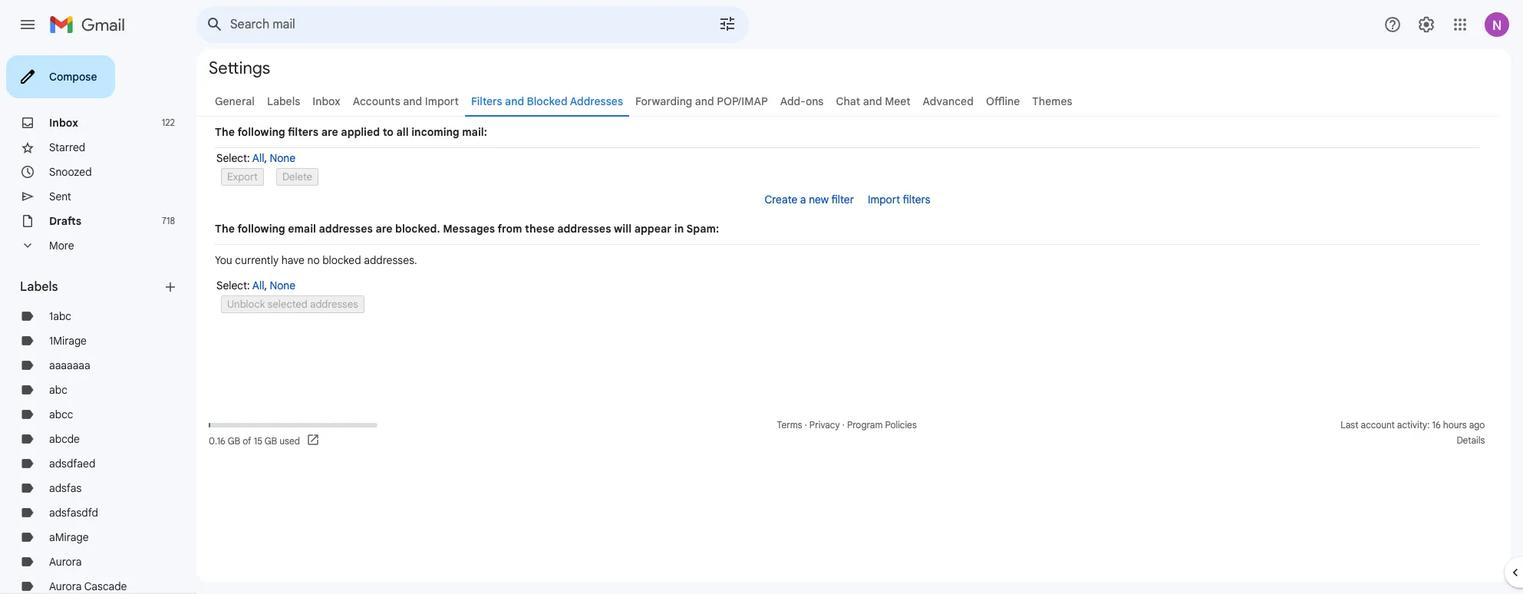Task type: locate. For each thing, give the bounding box(es) containing it.
1 vertical spatial import
[[868, 193, 901, 206]]

labels right general link
[[267, 94, 300, 108]]

follow link to manage storage image
[[306, 433, 322, 448]]

1 horizontal spatial filters
[[903, 193, 931, 206]]

following up "currently"
[[237, 222, 285, 236]]

none link up delete "button"
[[270, 151, 296, 165]]

select: inside select: all , none unblock selected addresses
[[216, 279, 250, 292]]

inbox
[[313, 94, 341, 108], [49, 116, 78, 130]]

0 vertical spatial none link
[[270, 151, 296, 165]]

none link up selected
[[270, 279, 296, 292]]

select: all , none
[[216, 151, 296, 165]]

2 , from the top
[[264, 279, 267, 292]]

inbox link
[[313, 94, 341, 108], [49, 116, 78, 130]]

0 vertical spatial all
[[252, 151, 264, 165]]

None search field
[[197, 6, 749, 43]]

the for the following email addresses are blocked. messages from these addresses will appear in spam:
[[215, 222, 235, 236]]

1 none link from the top
[[270, 151, 296, 165]]

inbox link up starred link at the top of page
[[49, 116, 78, 130]]

1 vertical spatial none
[[270, 279, 296, 292]]

are left applied
[[321, 125, 338, 139]]

themes link
[[1033, 94, 1073, 108]]

details
[[1457, 434, 1486, 446]]

2 none from the top
[[270, 279, 296, 292]]

none up selected
[[270, 279, 296, 292]]

none inside select: all , none unblock selected addresses
[[270, 279, 296, 292]]

all link
[[252, 151, 264, 165], [252, 279, 264, 292]]

0 vertical spatial are
[[321, 125, 338, 139]]

and right "filters" on the top left of the page
[[505, 94, 524, 108]]

meet
[[885, 94, 911, 108]]

1mirage
[[49, 334, 87, 348]]

inbox up starred link at the top of page
[[49, 116, 78, 130]]

cascade
[[84, 580, 127, 593]]

import
[[425, 94, 459, 108], [868, 193, 901, 206]]

adsdfaed
[[49, 457, 95, 471]]

0 vertical spatial labels
[[267, 94, 300, 108]]

labels navigation
[[0, 49, 197, 594]]

addresses
[[319, 222, 373, 236], [557, 222, 611, 236], [310, 298, 358, 311]]

aaaaaaa
[[49, 358, 90, 372]]

gb
[[228, 435, 240, 446], [265, 435, 277, 446]]

1 vertical spatial are
[[376, 222, 393, 236]]

and right chat
[[863, 94, 882, 108]]

following
[[237, 125, 285, 139], [237, 222, 285, 236]]

all up unblock
[[252, 279, 264, 292]]

2 select: from the top
[[216, 279, 250, 292]]

offline link
[[986, 94, 1020, 108]]

1 the from the top
[[215, 125, 235, 139]]

1 horizontal spatial inbox
[[313, 94, 341, 108]]

1 and from the left
[[403, 94, 422, 108]]

import right filter
[[868, 193, 901, 206]]

0 horizontal spatial ·
[[805, 419, 807, 431]]

1 vertical spatial all link
[[252, 279, 264, 292]]

labels for labels 'heading'
[[20, 279, 58, 295]]

to
[[383, 125, 394, 139]]

· right terms link
[[805, 419, 807, 431]]

abc link
[[49, 383, 67, 397]]

1 vertical spatial select:
[[216, 279, 250, 292]]

program
[[847, 419, 883, 431]]

gb right 15
[[265, 435, 277, 446]]

accounts
[[353, 94, 401, 108]]

1 vertical spatial none link
[[270, 279, 296, 292]]

the for the following filters are applied to all incoming mail:
[[215, 125, 235, 139]]

general link
[[215, 94, 255, 108]]

none up delete "button"
[[270, 151, 296, 165]]

2 all from the top
[[252, 279, 264, 292]]

inbox inside labels navigation
[[49, 116, 78, 130]]

16
[[1433, 419, 1441, 431]]

addresses up blocked
[[319, 222, 373, 236]]

0 vertical spatial following
[[237, 125, 285, 139]]

these
[[525, 222, 555, 236]]

a
[[800, 193, 806, 206]]

import up incoming
[[425, 94, 459, 108]]

1 horizontal spatial import
[[868, 193, 901, 206]]

policies
[[885, 419, 917, 431]]

labels up 1abc link
[[20, 279, 58, 295]]

0 horizontal spatial gb
[[228, 435, 240, 446]]

1 horizontal spatial labels
[[267, 94, 300, 108]]

footer
[[197, 418, 1499, 448]]

select: for select: all , none
[[216, 151, 250, 165]]

none link for 2nd "all" link from the bottom
[[270, 151, 296, 165]]

incoming
[[412, 125, 460, 139]]

0 vertical spatial none
[[270, 151, 296, 165]]

inbox up the following filters are applied to all incoming mail:
[[313, 94, 341, 108]]

1 vertical spatial ,
[[264, 279, 267, 292]]

compose
[[49, 70, 97, 84]]

account
[[1361, 419, 1395, 431]]

applied
[[341, 125, 380, 139]]

0.16
[[209, 435, 226, 446]]

used
[[280, 435, 300, 446]]

and for forwarding
[[695, 94, 714, 108]]

the up you
[[215, 222, 235, 236]]

none link
[[270, 151, 296, 165], [270, 279, 296, 292]]

4 and from the left
[[863, 94, 882, 108]]

footer containing terms
[[197, 418, 1499, 448]]

0 horizontal spatial labels
[[20, 279, 58, 295]]

none
[[270, 151, 296, 165], [270, 279, 296, 292]]

last account activity: 16 hours ago details
[[1341, 419, 1486, 446]]

from
[[498, 222, 522, 236]]

abcc
[[49, 408, 73, 421]]

aaaaaaa link
[[49, 358, 90, 372]]

1 gb from the left
[[228, 435, 240, 446]]

all
[[252, 151, 264, 165], [252, 279, 264, 292]]

0 vertical spatial the
[[215, 125, 235, 139]]

1 horizontal spatial inbox link
[[313, 94, 341, 108]]

select: up unblock
[[216, 279, 250, 292]]

filters
[[288, 125, 319, 139], [903, 193, 931, 206]]

and left the 'pop/imap'
[[695, 94, 714, 108]]

labels inside navigation
[[20, 279, 58, 295]]

0 horizontal spatial filters
[[288, 125, 319, 139]]

add-ons
[[780, 94, 824, 108]]

1 all from the top
[[252, 151, 264, 165]]

1 vertical spatial labels
[[20, 279, 58, 295]]

support image
[[1384, 15, 1402, 34]]

following for filters
[[237, 125, 285, 139]]

create
[[765, 193, 798, 206]]

1 vertical spatial the
[[215, 222, 235, 236]]

1 following from the top
[[237, 125, 285, 139]]

0 vertical spatial all link
[[252, 151, 264, 165]]

1 aurora from the top
[[49, 555, 82, 569]]

spam:
[[687, 222, 719, 236]]

,
[[264, 151, 267, 165], [264, 279, 267, 292]]

aurora
[[49, 555, 82, 569], [49, 580, 82, 593]]

15
[[254, 435, 262, 446]]

addresses down blocked
[[310, 298, 358, 311]]

2 none link from the top
[[270, 279, 296, 292]]

are up addresses.
[[376, 222, 393, 236]]

in
[[675, 222, 684, 236]]

none link for first "all" link from the bottom of the page
[[270, 279, 296, 292]]

1 , from the top
[[264, 151, 267, 165]]

all link up unblock
[[252, 279, 264, 292]]

0 vertical spatial ,
[[264, 151, 267, 165]]

2 the from the top
[[215, 222, 235, 236]]

and up all
[[403, 94, 422, 108]]

2 aurora from the top
[[49, 580, 82, 593]]

aurora down amirage link
[[49, 555, 82, 569]]

1 horizontal spatial ·
[[843, 419, 845, 431]]

0 horizontal spatial inbox link
[[49, 116, 78, 130]]

gb left of
[[228, 435, 240, 446]]

1 horizontal spatial gb
[[265, 435, 277, 446]]

1 vertical spatial inbox
[[49, 116, 78, 130]]

0 vertical spatial inbox link
[[313, 94, 341, 108]]

1 vertical spatial following
[[237, 222, 285, 236]]

0 vertical spatial aurora
[[49, 555, 82, 569]]

1 none from the top
[[270, 151, 296, 165]]

forwarding and pop/imap
[[636, 94, 768, 108]]

amirage link
[[49, 530, 89, 544]]

2 and from the left
[[505, 94, 524, 108]]

abcde link
[[49, 432, 80, 446]]

drafts
[[49, 214, 81, 228]]

advanced
[[923, 94, 974, 108]]

inbox link up the following filters are applied to all incoming mail:
[[313, 94, 341, 108]]

3 and from the left
[[695, 94, 714, 108]]

starred link
[[49, 140, 85, 154]]

1 vertical spatial aurora
[[49, 580, 82, 593]]

add-ons link
[[780, 94, 824, 108]]

delete
[[282, 170, 312, 183]]

0 horizontal spatial import
[[425, 94, 459, 108]]

addresses
[[570, 94, 623, 108]]

0 vertical spatial select:
[[216, 151, 250, 165]]

select: for select: all , none unblock selected addresses
[[216, 279, 250, 292]]

1 select: from the top
[[216, 151, 250, 165]]

Search mail text field
[[230, 17, 676, 32]]

following up select: all , none
[[237, 125, 285, 139]]

aurora for aurora cascade
[[49, 580, 82, 593]]

, inside select: all , none unblock selected addresses
[[264, 279, 267, 292]]

details link
[[1457, 434, 1486, 446]]

0 horizontal spatial inbox
[[49, 116, 78, 130]]

all
[[396, 125, 409, 139]]

unblock
[[227, 298, 265, 311]]

1 vertical spatial all
[[252, 279, 264, 292]]

0 vertical spatial filters
[[288, 125, 319, 139]]

2 following from the top
[[237, 222, 285, 236]]

all link up export button on the top
[[252, 151, 264, 165]]

select: up export button on the top
[[216, 151, 250, 165]]

the down general
[[215, 125, 235, 139]]

labels link
[[267, 94, 300, 108]]

· right privacy link
[[843, 419, 845, 431]]

aurora down aurora link at the left
[[49, 580, 82, 593]]

all up export button on the top
[[252, 151, 264, 165]]

filters right filter
[[903, 193, 931, 206]]

advanced link
[[923, 94, 974, 108]]

1 horizontal spatial are
[[376, 222, 393, 236]]

labels
[[267, 94, 300, 108], [20, 279, 58, 295]]

filters down the labels link
[[288, 125, 319, 139]]

all inside select: all , none unblock selected addresses
[[252, 279, 264, 292]]



Task type: describe. For each thing, give the bounding box(es) containing it.
aurora link
[[49, 555, 82, 569]]

labels for the labels link
[[267, 94, 300, 108]]

email
[[288, 222, 316, 236]]

more button
[[0, 233, 184, 258]]

snoozed
[[49, 165, 92, 179]]

1mirage link
[[49, 334, 87, 348]]

settings
[[209, 57, 270, 78]]

settings image
[[1418, 15, 1436, 34]]

following for email
[[237, 222, 285, 236]]

2 gb from the left
[[265, 435, 277, 446]]

accounts and import
[[353, 94, 459, 108]]

1abc
[[49, 309, 71, 323]]

none for select: all , none
[[270, 151, 296, 165]]

aurora cascade link
[[49, 580, 127, 593]]

ons
[[806, 94, 824, 108]]

blocked
[[527, 94, 568, 108]]

abcde
[[49, 432, 80, 446]]

program policies link
[[847, 419, 917, 431]]

0 vertical spatial inbox
[[313, 94, 341, 108]]

, for select: all , none unblock selected addresses
[[264, 279, 267, 292]]

1 · from the left
[[805, 419, 807, 431]]

chat
[[836, 94, 861, 108]]

delete button
[[276, 168, 318, 186]]

and for filters
[[505, 94, 524, 108]]

you
[[215, 253, 232, 267]]

pop/imap
[[717, 94, 768, 108]]

accounts and import link
[[353, 94, 459, 108]]

forwarding and pop/imap link
[[636, 94, 768, 108]]

2 all link from the top
[[252, 279, 264, 292]]

aurora for aurora link at the left
[[49, 555, 82, 569]]

0 horizontal spatial are
[[321, 125, 338, 139]]

you currently have no blocked addresses.
[[215, 253, 417, 267]]

themes
[[1033, 94, 1073, 108]]

sent
[[49, 190, 71, 203]]

chat and meet link
[[836, 94, 911, 108]]

privacy
[[810, 419, 840, 431]]

all for select: all , none
[[252, 151, 264, 165]]

, for select: all , none
[[264, 151, 267, 165]]

adsfas
[[49, 481, 82, 495]]

0 vertical spatial import
[[425, 94, 459, 108]]

search mail image
[[201, 11, 229, 38]]

1abc link
[[49, 309, 71, 323]]

terms link
[[777, 419, 803, 431]]

of
[[243, 435, 251, 446]]

messages
[[443, 222, 495, 236]]

main menu image
[[18, 15, 37, 34]]

general
[[215, 94, 255, 108]]

ago
[[1470, 419, 1486, 431]]

drafts link
[[49, 214, 81, 228]]

sent link
[[49, 190, 71, 203]]

compose button
[[6, 55, 116, 98]]

122
[[162, 117, 175, 128]]

add-
[[780, 94, 806, 108]]

addresses inside select: all , none unblock selected addresses
[[310, 298, 358, 311]]

select: all , none unblock selected addresses
[[216, 279, 358, 311]]

and for accounts
[[403, 94, 422, 108]]

import filters
[[868, 193, 931, 206]]

terms · privacy · program policies
[[777, 419, 917, 431]]

hours
[[1444, 419, 1467, 431]]

1 all link from the top
[[252, 151, 264, 165]]

blocked.
[[395, 222, 440, 236]]

privacy link
[[810, 419, 840, 431]]

filters
[[471, 94, 502, 108]]

activity:
[[1398, 419, 1430, 431]]

have
[[281, 253, 305, 267]]

2 · from the left
[[843, 419, 845, 431]]

unblock selected addresses button
[[221, 296, 364, 313]]

no
[[307, 253, 320, 267]]

all for select: all , none unblock selected addresses
[[252, 279, 264, 292]]

1 vertical spatial inbox link
[[49, 116, 78, 130]]

adsfas link
[[49, 481, 82, 495]]

new
[[809, 193, 829, 206]]

forwarding
[[636, 94, 693, 108]]

currently
[[235, 253, 279, 267]]

terms
[[777, 419, 803, 431]]

create a new filter
[[765, 193, 854, 206]]

filters and blocked addresses
[[471, 94, 623, 108]]

advanced search options image
[[712, 8, 743, 39]]

labels heading
[[20, 279, 163, 295]]

aurora cascade
[[49, 580, 127, 593]]

and for chat
[[863, 94, 882, 108]]

gmail image
[[49, 9, 133, 40]]

blocked
[[323, 253, 361, 267]]

adsfasdfd
[[49, 506, 98, 520]]

addresses left will
[[557, 222, 611, 236]]

filters and blocked addresses link
[[471, 94, 623, 108]]

will
[[614, 222, 632, 236]]

chat and meet
[[836, 94, 911, 108]]

abc
[[49, 383, 67, 397]]

filter
[[832, 193, 854, 206]]

last
[[1341, 419, 1359, 431]]

1 vertical spatial filters
[[903, 193, 931, 206]]

more
[[49, 239, 74, 253]]

export button
[[221, 168, 264, 186]]

none for select: all , none unblock selected addresses
[[270, 279, 296, 292]]

appear
[[635, 222, 672, 236]]

offline
[[986, 94, 1020, 108]]

starred
[[49, 140, 85, 154]]

export
[[227, 170, 258, 183]]

selected
[[268, 298, 308, 311]]

0.16 gb of 15 gb used
[[209, 435, 300, 446]]

create a new filter link
[[765, 193, 854, 206]]

adsdfaed link
[[49, 457, 95, 471]]



Task type: vqa. For each thing, say whether or not it's contained in the screenshot.
the top filters
yes



